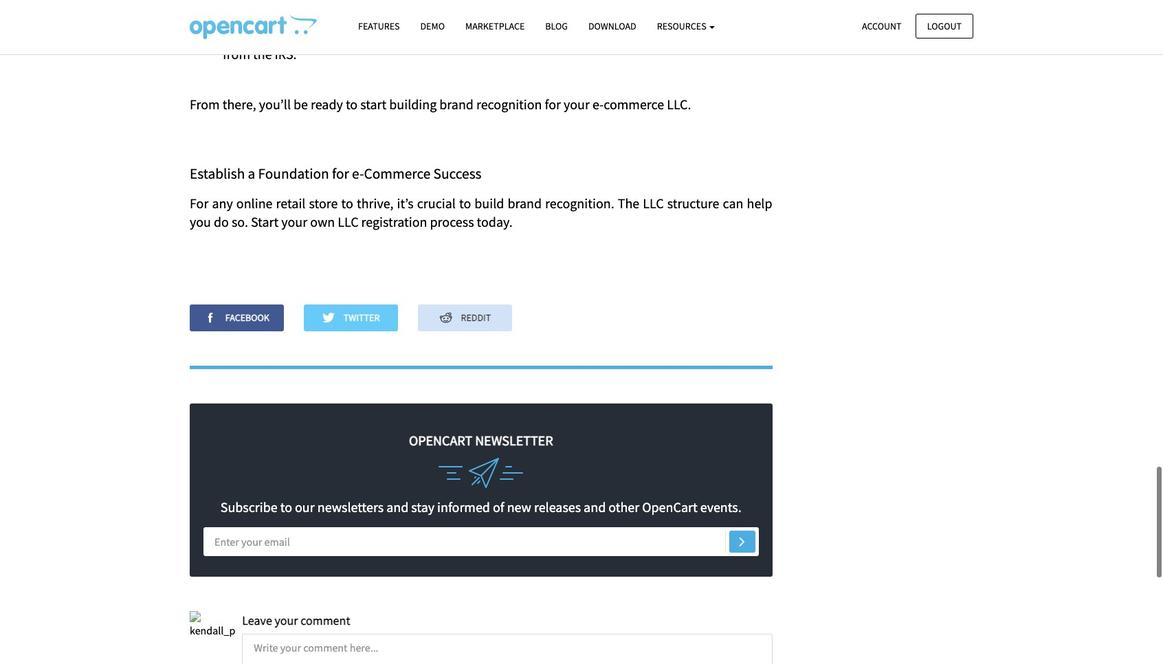 Task type: describe. For each thing, give the bounding box(es) containing it.
2 horizontal spatial the
[[606, 0, 625, 5]]

recognition.
[[545, 194, 615, 212]]

business
[[329, 27, 379, 44]]

set
[[223, 27, 241, 44]]

marketplace
[[466, 20, 525, 32]]

1 vertical spatial for
[[545, 95, 561, 112]]

comment
[[301, 612, 350, 628]]

some
[[557, 0, 589, 5]]

get
[[513, 27, 531, 44]]

your inside consider creating an operating agreement, which codifies some of the managerial structures for your llc and can prevent legal disputes down the road. set up a separate business banking account, and get an employer identification number (ein) from the irs.
[[223, 6, 249, 24]]

new
[[507, 499, 532, 516]]

help
[[747, 194, 773, 212]]

agreement,
[[403, 0, 470, 5]]

(ein)
[[742, 27, 770, 44]]

marketplace link
[[455, 14, 535, 39]]

managerial
[[627, 0, 692, 5]]

to right store
[[341, 194, 353, 212]]

and down creating
[[275, 6, 297, 24]]

establish
[[190, 164, 245, 183]]

reddit link
[[418, 305, 513, 331]]

banking
[[383, 27, 429, 44]]

1 horizontal spatial llc
[[338, 213, 359, 230]]

irs.
[[275, 46, 297, 63]]

disputes
[[401, 6, 450, 24]]

Enter your email text field
[[204, 527, 759, 556]]

to left start
[[346, 95, 358, 112]]

codifies
[[510, 0, 555, 5]]

newsletter
[[475, 432, 553, 449]]

building
[[389, 95, 437, 112]]

can for help
[[723, 194, 744, 212]]

crucial
[[417, 194, 456, 212]]

download link
[[578, 14, 647, 39]]

retail
[[276, 194, 306, 212]]

down
[[452, 6, 485, 24]]

kendall_p image
[[190, 611, 235, 640]]

any
[[212, 194, 233, 212]]

process
[[430, 213, 474, 230]]

blog
[[546, 20, 568, 32]]

consider
[[223, 0, 274, 5]]

0 vertical spatial opencart
[[409, 432, 473, 449]]

from there, you'll be ready to start building brand recognition for your e-commerce llc.
[[190, 95, 694, 112]]

operating
[[343, 0, 401, 5]]

the
[[618, 194, 640, 212]]

account link
[[851, 13, 914, 38]]

a inside consider creating an operating agreement, which codifies some of the managerial structures for your llc and can prevent legal disputes down the road. set up a separate business banking account, and get an employer identification number (ein) from the irs.
[[264, 27, 271, 44]]

your right leave
[[275, 612, 298, 628]]

commerce
[[604, 95, 664, 112]]

facebook link
[[190, 305, 284, 331]]

0 horizontal spatial of
[[493, 499, 505, 516]]

there,
[[223, 95, 256, 112]]

thrive,
[[357, 194, 394, 212]]

number
[[692, 27, 738, 44]]

stay
[[411, 499, 435, 516]]

1 horizontal spatial the
[[488, 6, 507, 24]]

download
[[589, 20, 637, 32]]

reddit
[[459, 312, 491, 324]]

leave your comment
[[242, 612, 350, 628]]

llc for structure
[[643, 194, 664, 212]]

blog link
[[535, 14, 578, 39]]

foundation
[[258, 164, 329, 183]]

can for prevent
[[300, 6, 321, 24]]

registration
[[361, 213, 427, 230]]

1 vertical spatial opencart
[[642, 499, 698, 516]]

your left commerce
[[564, 95, 590, 112]]

1 vertical spatial e-
[[352, 164, 364, 183]]

0 horizontal spatial a
[[248, 164, 255, 183]]

for any online retail store to thrive, it's crucial to build brand recognition. the llc structure can help you do so. start your own llc registration process today.
[[190, 194, 775, 230]]

resources
[[657, 20, 709, 32]]

facebook
[[223, 312, 270, 324]]

be
[[294, 95, 308, 112]]

1 horizontal spatial an
[[535, 27, 549, 44]]

features
[[358, 20, 400, 32]]

up
[[245, 27, 261, 44]]

Leave your comment text field
[[242, 634, 773, 664]]



Task type: locate. For each thing, give the bounding box(es) containing it.
identification
[[612, 27, 688, 44]]

recognition
[[477, 95, 542, 112]]

1 vertical spatial the
[[488, 6, 507, 24]]

social facebook image
[[204, 312, 223, 324]]

own
[[310, 213, 335, 230]]

for inside consider creating an operating agreement, which codifies some of the managerial structures for your llc and can prevent legal disputes down the road. set up a separate business banking account, and get an employer identification number (ein) from the irs.
[[756, 0, 772, 5]]

brand inside for any online retail store to thrive, it's crucial to build brand recognition. the llc structure can help you do so. start your own llc registration process today.
[[508, 194, 542, 212]]

consider creating an operating agreement, which codifies some of the managerial structures for your llc and can prevent legal disputes down the road. set up a separate business banking account, and get an employer identification number (ein) from the irs.
[[223, 0, 775, 63]]

can left help
[[723, 194, 744, 212]]

1 horizontal spatial a
[[264, 27, 271, 44]]

1 horizontal spatial of
[[591, 0, 603, 5]]

leave
[[242, 612, 272, 628]]

events.
[[701, 499, 742, 516]]

1 horizontal spatial for
[[545, 95, 561, 112]]

which
[[473, 0, 507, 5]]

1 vertical spatial brand
[[508, 194, 542, 212]]

you
[[190, 213, 211, 230]]

the down up
[[253, 46, 272, 63]]

a
[[264, 27, 271, 44], [248, 164, 255, 183]]

ready
[[311, 95, 343, 112]]

subscribe to our newsletters and stay informed of new releases and other opencart events.
[[221, 499, 742, 516]]

0 vertical spatial an
[[326, 0, 341, 5]]

for up (ein)
[[756, 0, 772, 5]]

an up 'prevent'
[[326, 0, 341, 5]]

commerce
[[364, 164, 431, 183]]

2 vertical spatial llc
[[338, 213, 359, 230]]

account,
[[433, 27, 483, 44]]

0 horizontal spatial can
[[300, 6, 321, 24]]

twitter
[[342, 312, 380, 324]]

your down the consider
[[223, 6, 249, 24]]

angle right image
[[739, 533, 745, 549]]

opencart
[[409, 432, 473, 449], [642, 499, 698, 516]]

store
[[309, 194, 338, 212]]

1 vertical spatial of
[[493, 499, 505, 516]]

0 horizontal spatial llc
[[252, 6, 273, 24]]

2 horizontal spatial for
[[756, 0, 772, 5]]

you'll
[[259, 95, 291, 112]]

your inside for any online retail store to thrive, it's crucial to build brand recognition. the llc structure can help you do so. start your own llc registration process today.
[[281, 213, 308, 230]]

an right get
[[535, 27, 549, 44]]

and left "other"
[[584, 499, 606, 516]]

e-
[[593, 95, 604, 112], [352, 164, 364, 183]]

0 vertical spatial a
[[264, 27, 271, 44]]

prevent
[[323, 6, 368, 24]]

0 vertical spatial for
[[756, 0, 772, 5]]

our
[[295, 499, 315, 516]]

legal
[[371, 6, 398, 24]]

from
[[190, 95, 220, 112]]

the power of your llc: unlocking online brand visibility for e-commerce entrepreneurs image
[[190, 14, 317, 39]]

of left 'new'
[[493, 499, 505, 516]]

a right up
[[264, 27, 271, 44]]

llc right own
[[338, 213, 359, 230]]

0 horizontal spatial e-
[[352, 164, 364, 183]]

the down which
[[488, 6, 507, 24]]

the up the download
[[606, 0, 625, 5]]

your
[[223, 6, 249, 24], [564, 95, 590, 112], [281, 213, 308, 230], [275, 612, 298, 628]]

llc
[[252, 6, 273, 24], [643, 194, 664, 212], [338, 213, 359, 230]]

and left get
[[487, 27, 509, 44]]

1 vertical spatial a
[[248, 164, 255, 183]]

can inside for any online retail store to thrive, it's crucial to build brand recognition. the llc structure can help you do so. start your own llc registration process today.
[[723, 194, 744, 212]]

and
[[275, 6, 297, 24], [487, 27, 509, 44], [387, 499, 409, 516], [584, 499, 606, 516]]

to
[[346, 95, 358, 112], [341, 194, 353, 212], [459, 194, 471, 212], [280, 499, 292, 516]]

today.
[[477, 213, 513, 230]]

1 horizontal spatial brand
[[508, 194, 542, 212]]

1 horizontal spatial can
[[723, 194, 744, 212]]

for
[[190, 194, 209, 212]]

structures
[[695, 0, 753, 5]]

for right recognition
[[545, 95, 561, 112]]

to left our
[[280, 499, 292, 516]]

1 vertical spatial llc
[[643, 194, 664, 212]]

0 vertical spatial can
[[300, 6, 321, 24]]

1 vertical spatial an
[[535, 27, 549, 44]]

0 vertical spatial the
[[606, 0, 625, 5]]

subscribe
[[221, 499, 278, 516]]

0 horizontal spatial an
[[326, 0, 341, 5]]

0 vertical spatial of
[[591, 0, 603, 5]]

can inside consider creating an operating agreement, which codifies some of the managerial structures for your llc and can prevent legal disputes down the road. set up a separate business banking account, and get an employer identification number (ein) from the irs.
[[300, 6, 321, 24]]

0 horizontal spatial the
[[253, 46, 272, 63]]

creating
[[277, 0, 324, 5]]

llc right the
[[643, 194, 664, 212]]

your down retail
[[281, 213, 308, 230]]

twitter link
[[304, 305, 398, 331]]

1 horizontal spatial e-
[[593, 95, 604, 112]]

of inside consider creating an operating agreement, which codifies some of the managerial structures for your llc and can prevent legal disputes down the road. set up a separate business banking account, and get an employer identification number (ein) from the irs.
[[591, 0, 603, 5]]

informed
[[437, 499, 490, 516]]

brand right the build
[[508, 194, 542, 212]]

so.
[[232, 213, 248, 230]]

social twitter image
[[323, 312, 342, 324]]

the
[[606, 0, 625, 5], [488, 6, 507, 24], [253, 46, 272, 63]]

1 vertical spatial can
[[723, 194, 744, 212]]

0 horizontal spatial for
[[332, 164, 349, 183]]

releases
[[534, 499, 581, 516]]

0 vertical spatial e-
[[593, 95, 604, 112]]

and left stay
[[387, 499, 409, 516]]

0 horizontal spatial opencart
[[409, 432, 473, 449]]

for
[[756, 0, 772, 5], [545, 95, 561, 112], [332, 164, 349, 183]]

it's
[[397, 194, 414, 212]]

llc for and
[[252, 6, 273, 24]]

of right some at the top of the page
[[591, 0, 603, 5]]

start
[[360, 95, 387, 112]]

llc.
[[667, 95, 691, 112]]

llc inside consider creating an operating agreement, which codifies some of the managerial structures for your llc and can prevent legal disputes down the road. set up a separate business banking account, and get an employer identification number (ein) from the irs.
[[252, 6, 273, 24]]

can down creating
[[300, 6, 321, 24]]

logout link
[[916, 13, 974, 38]]

brand
[[440, 95, 474, 112], [508, 194, 542, 212]]

for up store
[[332, 164, 349, 183]]

online
[[236, 194, 273, 212]]

a up the online
[[248, 164, 255, 183]]

1 horizontal spatial opencart
[[642, 499, 698, 516]]

social reddit image
[[440, 312, 459, 324]]

start
[[251, 213, 279, 230]]

an
[[326, 0, 341, 5], [535, 27, 549, 44]]

structure
[[668, 194, 720, 212]]

to up process
[[459, 194, 471, 212]]

do
[[214, 213, 229, 230]]

from
[[223, 46, 250, 63]]

logout
[[928, 20, 962, 32]]

build
[[475, 194, 504, 212]]

llc down the consider
[[252, 6, 273, 24]]

0 vertical spatial llc
[[252, 6, 273, 24]]

2 vertical spatial the
[[253, 46, 272, 63]]

2 vertical spatial for
[[332, 164, 349, 183]]

demo
[[421, 20, 445, 32]]

account
[[862, 20, 902, 32]]

features link
[[348, 14, 410, 39]]

0 vertical spatial brand
[[440, 95, 474, 112]]

can
[[300, 6, 321, 24], [723, 194, 744, 212]]

resources link
[[647, 14, 726, 39]]

success
[[434, 164, 482, 183]]

2 horizontal spatial llc
[[643, 194, 664, 212]]

brand right building
[[440, 95, 474, 112]]

opencart newsletter
[[409, 432, 553, 449]]

other
[[609, 499, 640, 516]]

newsletters
[[317, 499, 384, 516]]

establish a foundation for e-commerce success
[[190, 164, 482, 183]]

0 horizontal spatial brand
[[440, 95, 474, 112]]

employer
[[553, 27, 608, 44]]

road.
[[509, 6, 539, 24]]



Task type: vqa. For each thing, say whether or not it's contained in the screenshot.
'your'
yes



